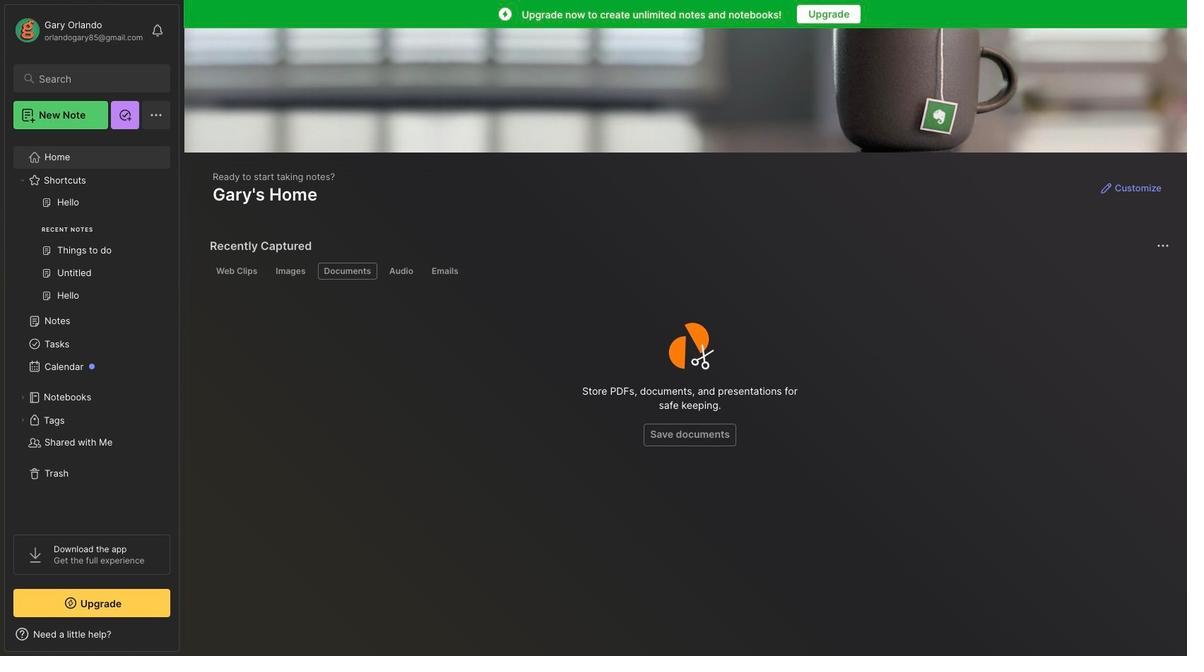 Task type: describe. For each thing, give the bounding box(es) containing it.
main element
[[0, 0, 184, 657]]

1 tab from the left
[[210, 263, 264, 280]]

Account field
[[13, 16, 143, 45]]

5 tab from the left
[[426, 263, 465, 280]]

click to collapse image
[[179, 631, 189, 648]]

expand tags image
[[18, 416, 27, 425]]

2 tab from the left
[[270, 263, 312, 280]]

none search field inside main element
[[39, 70, 158, 87]]

tree inside main element
[[5, 138, 179, 522]]

3 tab from the left
[[318, 263, 378, 280]]

group inside main element
[[13, 192, 170, 316]]



Task type: locate. For each thing, give the bounding box(es) containing it.
tab list
[[210, 263, 1168, 280]]

WHAT'S NEW field
[[5, 624, 179, 646]]

more actions image
[[1155, 238, 1172, 255]]

tree
[[5, 138, 179, 522]]

tab
[[210, 263, 264, 280], [270, 263, 312, 280], [318, 263, 378, 280], [383, 263, 420, 280], [426, 263, 465, 280]]

group
[[13, 192, 170, 316]]

None search field
[[39, 70, 158, 87]]

expand notebooks image
[[18, 394, 27, 402]]

More actions field
[[1154, 236, 1174, 256]]

Search text field
[[39, 72, 158, 86]]

4 tab from the left
[[383, 263, 420, 280]]



Task type: vqa. For each thing, say whether or not it's contained in the screenshot.
second the More actions Field
no



